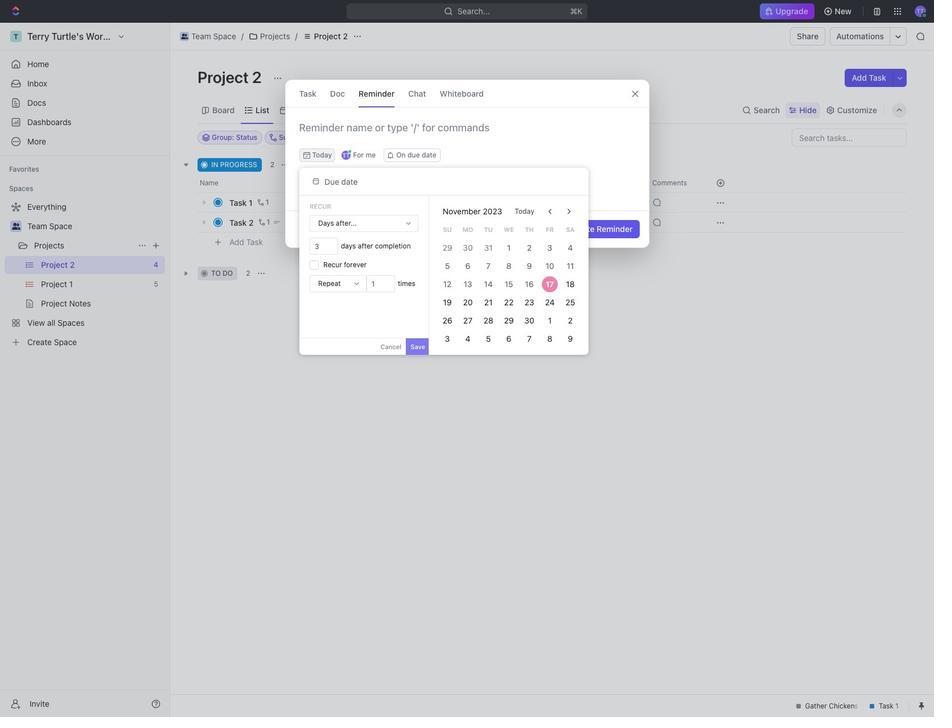 Task type: vqa. For each thing, say whether or not it's contained in the screenshot.
Space, , element
no



Task type: locate. For each thing, give the bounding box(es) containing it.
team right user group icon
[[191, 31, 211, 41]]

3 down the 26
[[445, 334, 450, 344]]

1 horizontal spatial add
[[306, 161, 319, 169]]

add down "task 2"
[[229, 237, 244, 247]]

recur for recur
[[310, 203, 331, 210]]

1 vertical spatial today
[[515, 207, 535, 216]]

0 vertical spatial today
[[312, 151, 332, 159]]

add down calendar link
[[306, 161, 319, 169]]

0 horizontal spatial projects link
[[34, 237, 133, 255]]

team space link
[[177, 30, 239, 43], [27, 217, 163, 236]]

reminder inside button
[[597, 224, 633, 234]]

0 horizontal spatial project
[[198, 68, 249, 87]]

home link
[[5, 55, 165, 73]]

2 vertical spatial add
[[229, 237, 244, 247]]

task up calendar
[[299, 89, 316, 98]]

today up th in the top right of the page
[[515, 207, 535, 216]]

progress
[[220, 161, 257, 169]]

0 vertical spatial add task
[[852, 73, 886, 83]]

7
[[486, 261, 491, 271], [527, 334, 532, 344]]

1 right "task 2"
[[267, 218, 270, 227]]

1 vertical spatial projects link
[[34, 237, 133, 255]]

1 vertical spatial add
[[306, 161, 319, 169]]

2
[[343, 31, 348, 41], [252, 68, 262, 87], [270, 161, 275, 169], [249, 218, 254, 227], [527, 243, 532, 253], [246, 269, 250, 278], [568, 316, 573, 326]]

reminder right create
[[597, 224, 633, 234]]

5 up 12 on the left of the page
[[445, 261, 450, 271]]

tree containing team space
[[5, 198, 165, 352]]

table link
[[343, 102, 366, 118]]

Due date text field
[[325, 177, 419, 186]]

7 up 14
[[486, 261, 491, 271]]

list link
[[253, 102, 269, 118]]

0 vertical spatial 4
[[568, 243, 573, 253]]

0 horizontal spatial projects
[[34, 241, 64, 251]]

0 horizontal spatial 30
[[463, 243, 473, 253]]

add task up due date text field
[[306, 161, 336, 169]]

9
[[527, 261, 532, 271], [568, 334, 573, 344]]

Search tasks... text field
[[793, 129, 906, 146]]

0 vertical spatial 3
[[547, 243, 552, 253]]

after...
[[336, 219, 357, 228]]

0 vertical spatial space
[[213, 31, 236, 41]]

0 vertical spatial add
[[852, 73, 867, 83]]

dashboards
[[27, 117, 72, 127]]

1 horizontal spatial team
[[191, 31, 211, 41]]

team space
[[191, 31, 236, 41], [27, 221, 72, 231]]

task up "task 2"
[[229, 198, 247, 208]]

0 vertical spatial 30
[[463, 243, 473, 253]]

30 down mo
[[463, 243, 473, 253]]

list
[[256, 105, 269, 115]]

1 vertical spatial 1 button
[[256, 217, 272, 228]]

0 horizontal spatial add
[[229, 237, 244, 247]]

27
[[463, 316, 473, 326]]

1 horizontal spatial 6
[[506, 334, 511, 344]]

today down calendar
[[312, 151, 332, 159]]

team right user group image
[[27, 221, 47, 231]]

None field
[[310, 238, 338, 255], [367, 276, 395, 293], [310, 238, 338, 255], [367, 276, 395, 293]]

1 button right task 1
[[255, 197, 271, 208]]

2 vertical spatial add task
[[229, 237, 263, 247]]

1 horizontal spatial 5
[[486, 334, 491, 344]]

8 down 24
[[547, 334, 552, 344]]

days after completion
[[341, 242, 411, 251]]

1 vertical spatial space
[[49, 221, 72, 231]]

1 vertical spatial 4
[[465, 334, 470, 344]]

29 down 22
[[504, 316, 514, 326]]

1 horizontal spatial 7
[[527, 334, 532, 344]]

1 vertical spatial team
[[27, 221, 47, 231]]

1 horizontal spatial projects
[[260, 31, 290, 41]]

tree
[[5, 198, 165, 352]]

1 / from the left
[[241, 31, 244, 41]]

0 horizontal spatial 4
[[465, 334, 470, 344]]

1 vertical spatial reminder
[[597, 224, 633, 234]]

task button
[[299, 80, 316, 107]]

to
[[211, 269, 221, 278]]

0 vertical spatial 1 button
[[255, 197, 271, 208]]

30 down the 23
[[525, 316, 534, 326]]

0 vertical spatial team space link
[[177, 30, 239, 43]]

space
[[213, 31, 236, 41], [49, 221, 72, 231]]

1 horizontal spatial /
[[295, 31, 298, 41]]

1 horizontal spatial add task button
[[292, 158, 341, 172]]

task 1
[[229, 198, 253, 208]]

days after...
[[318, 219, 357, 228]]

1 button
[[255, 197, 271, 208], [256, 217, 272, 228]]

1 right task 1
[[266, 198, 269, 207]]

2 horizontal spatial add task
[[852, 73, 886, 83]]

doc
[[330, 89, 345, 98]]

add task button down "task 2"
[[224, 236, 268, 249]]

17
[[546, 280, 554, 289]]

reminder up gantt link
[[359, 89, 395, 98]]

0 horizontal spatial 3
[[445, 334, 450, 344]]

completion
[[375, 242, 411, 251]]

team space inside tree
[[27, 221, 72, 231]]

4
[[568, 243, 573, 253], [465, 334, 470, 344]]

search...
[[458, 6, 490, 16]]

1 horizontal spatial today
[[515, 207, 535, 216]]

26
[[443, 316, 452, 326]]

6
[[465, 261, 470, 271], [506, 334, 511, 344]]

0 vertical spatial reminder
[[359, 89, 395, 98]]

team inside sidebar 'navigation'
[[27, 221, 47, 231]]

4 up 11
[[568, 243, 573, 253]]

0 horizontal spatial 9
[[527, 261, 532, 271]]

1 horizontal spatial team space link
[[177, 30, 239, 43]]

7 down the 23
[[527, 334, 532, 344]]

add task button down calendar link
[[292, 158, 341, 172]]

0 vertical spatial recur
[[310, 203, 331, 210]]

0 vertical spatial 6
[[465, 261, 470, 271]]

task 2
[[229, 218, 254, 227]]

0 horizontal spatial add task
[[229, 237, 263, 247]]

gantt
[[387, 105, 408, 115]]

1 vertical spatial 8
[[547, 334, 552, 344]]

favorites button
[[5, 163, 44, 176]]

18
[[566, 280, 575, 289]]

2 vertical spatial add task button
[[224, 236, 268, 249]]

customize button
[[823, 102, 881, 118]]

add task up customize
[[852, 73, 886, 83]]

1 vertical spatial 30
[[525, 316, 534, 326]]

0 vertical spatial project 2
[[314, 31, 348, 41]]

invite
[[30, 699, 49, 709]]

1 horizontal spatial team space
[[191, 31, 236, 41]]

1 button for 2
[[256, 217, 272, 228]]

1 horizontal spatial project 2
[[314, 31, 348, 41]]

0 horizontal spatial 29
[[443, 243, 452, 253]]

new
[[835, 6, 852, 16]]

0 horizontal spatial today
[[312, 151, 332, 159]]

space right user group image
[[49, 221, 72, 231]]

recur up repeat
[[323, 261, 342, 269]]

search
[[754, 105, 780, 115]]

team space right user group image
[[27, 221, 72, 231]]

create reminder
[[570, 224, 633, 234]]

1 horizontal spatial 29
[[504, 316, 514, 326]]

0 horizontal spatial /
[[241, 31, 244, 41]]

1 horizontal spatial reminder
[[597, 224, 633, 234]]

0 horizontal spatial team space
[[27, 221, 72, 231]]

1 vertical spatial 29
[[504, 316, 514, 326]]

1 horizontal spatial 8
[[547, 334, 552, 344]]

1 vertical spatial team space
[[27, 221, 72, 231]]

1 down 24
[[548, 316, 552, 326]]

projects link
[[246, 30, 293, 43], [34, 237, 133, 255]]

team
[[191, 31, 211, 41], [27, 221, 47, 231]]

0 vertical spatial project
[[314, 31, 341, 41]]

share button
[[790, 27, 826, 46]]

space right user group icon
[[213, 31, 236, 41]]

1 button right "task 2"
[[256, 217, 272, 228]]

9 up 16
[[527, 261, 532, 271]]

today inside dropdown button
[[312, 151, 332, 159]]

3 up 10 at the right of page
[[547, 243, 552, 253]]

1 horizontal spatial projects link
[[246, 30, 293, 43]]

task up customize
[[869, 73, 886, 83]]

project 2
[[314, 31, 348, 41], [198, 68, 265, 87]]

5 down 28
[[486, 334, 491, 344]]

add up customize
[[852, 73, 867, 83]]

today inside button
[[515, 207, 535, 216]]

0 horizontal spatial space
[[49, 221, 72, 231]]

project
[[314, 31, 341, 41], [198, 68, 249, 87]]

29
[[443, 243, 452, 253], [504, 316, 514, 326]]

1 horizontal spatial 9
[[568, 334, 573, 344]]

1 horizontal spatial 4
[[568, 243, 573, 253]]

1 horizontal spatial 30
[[525, 316, 534, 326]]

1
[[249, 198, 253, 208], [266, 198, 269, 207], [267, 218, 270, 227], [507, 243, 511, 253], [548, 316, 552, 326]]

15
[[505, 280, 513, 289]]

task inside dialog
[[299, 89, 316, 98]]

5
[[445, 261, 450, 271], [486, 334, 491, 344]]

28
[[484, 316, 493, 326]]

task down task 1
[[229, 218, 247, 227]]

add
[[852, 73, 867, 83], [306, 161, 319, 169], [229, 237, 244, 247]]

0 vertical spatial 5
[[445, 261, 450, 271]]

today
[[312, 151, 332, 159], [515, 207, 535, 216]]

dashboards link
[[5, 113, 165, 132]]

30
[[463, 243, 473, 253], [525, 316, 534, 326]]

recur up days
[[310, 203, 331, 210]]

customize
[[837, 105, 877, 115]]

/
[[241, 31, 244, 41], [295, 31, 298, 41]]

0 horizontal spatial team
[[27, 221, 47, 231]]

1 horizontal spatial 3
[[547, 243, 552, 253]]

0 horizontal spatial project 2
[[198, 68, 265, 87]]

projects
[[260, 31, 290, 41], [34, 241, 64, 251]]

calendar
[[290, 105, 324, 115]]

add task down "task 2"
[[229, 237, 263, 247]]

0 horizontal spatial 5
[[445, 261, 450, 271]]

9 down 25
[[568, 334, 573, 344]]

1 vertical spatial recur
[[323, 261, 342, 269]]

22
[[504, 298, 514, 307]]

6 down 22
[[506, 334, 511, 344]]

0 vertical spatial 8
[[506, 261, 511, 271]]

1 vertical spatial projects
[[34, 241, 64, 251]]

days
[[318, 219, 334, 228]]

inbox
[[27, 79, 47, 88]]

1 horizontal spatial add task
[[306, 161, 336, 169]]

0 horizontal spatial team space link
[[27, 217, 163, 236]]

add task button
[[845, 69, 893, 87], [292, 158, 341, 172], [224, 236, 268, 249]]

team space link inside tree
[[27, 217, 163, 236]]

1 vertical spatial add task
[[306, 161, 336, 169]]

29 down the su
[[443, 243, 452, 253]]

1 vertical spatial 6
[[506, 334, 511, 344]]

4 down 27
[[465, 334, 470, 344]]

add task button up customize
[[845, 69, 893, 87]]

0 vertical spatial team
[[191, 31, 211, 41]]

0 vertical spatial 7
[[486, 261, 491, 271]]

6 up 13
[[465, 261, 470, 271]]

1 horizontal spatial project
[[314, 31, 341, 41]]

team space right user group icon
[[191, 31, 236, 41]]

0 horizontal spatial reminder
[[359, 89, 395, 98]]

1 vertical spatial project
[[198, 68, 249, 87]]

0 vertical spatial add task button
[[845, 69, 893, 87]]

2 horizontal spatial add
[[852, 73, 867, 83]]

0 horizontal spatial 8
[[506, 261, 511, 271]]

0 horizontal spatial 6
[[465, 261, 470, 271]]

in progress
[[211, 161, 257, 169]]

1 vertical spatial team space link
[[27, 217, 163, 236]]

tu
[[484, 226, 493, 233]]

2 horizontal spatial add task button
[[845, 69, 893, 87]]

dialog
[[285, 80, 649, 248]]

8 up 15
[[506, 261, 511, 271]]

whiteboard button
[[440, 80, 484, 107]]

task down "task 2"
[[246, 237, 263, 247]]

2023
[[483, 207, 502, 216]]



Task type: describe. For each thing, give the bounding box(es) containing it.
user group image
[[12, 223, 20, 230]]

do
[[223, 269, 233, 278]]

after
[[358, 242, 373, 251]]

0 vertical spatial projects link
[[246, 30, 293, 43]]

automations
[[837, 31, 884, 41]]

save
[[411, 343, 425, 351]]

we
[[504, 226, 514, 233]]

12
[[443, 280, 452, 289]]

to do
[[211, 269, 233, 278]]

today button
[[508, 203, 541, 221]]

1 vertical spatial project 2
[[198, 68, 265, 87]]

recur for recur forever
[[323, 261, 342, 269]]

1 vertical spatial 3
[[445, 334, 450, 344]]

times
[[398, 280, 416, 288]]

cancel
[[381, 343, 402, 351]]

repeat
[[318, 280, 341, 288]]

1 vertical spatial 9
[[568, 334, 573, 344]]

1 button for 1
[[255, 197, 271, 208]]

⌘k
[[570, 6, 583, 16]]

board link
[[210, 102, 235, 118]]

inbox link
[[5, 75, 165, 93]]

home
[[27, 59, 49, 69]]

16
[[525, 280, 534, 289]]

days
[[341, 242, 356, 251]]

add for right add task button
[[852, 73, 867, 83]]

chat
[[408, 89, 426, 98]]

hide
[[799, 105, 817, 115]]

upgrade link
[[760, 3, 815, 19]]

docs
[[27, 98, 46, 108]]

spaces
[[9, 184, 33, 193]]

reminder button
[[359, 80, 395, 107]]

add task for right add task button
[[852, 73, 886, 83]]

1 up "task 2"
[[249, 198, 253, 208]]

user group image
[[181, 34, 188, 39]]

11
[[567, 261, 574, 271]]

0 vertical spatial 29
[[443, 243, 452, 253]]

sidebar navigation
[[0, 23, 170, 718]]

forever
[[344, 261, 367, 269]]

today button
[[299, 149, 335, 162]]

project 2 link
[[300, 30, 351, 43]]

create
[[570, 224, 595, 234]]

docs link
[[5, 94, 165, 112]]

in
[[211, 161, 218, 169]]

november
[[443, 207, 481, 216]]

chat button
[[408, 80, 426, 107]]

share
[[797, 31, 819, 41]]

favorites
[[9, 165, 39, 174]]

24
[[545, 298, 555, 307]]

whiteboard
[[440, 89, 484, 98]]

10
[[546, 261, 554, 271]]

gantt link
[[384, 102, 408, 118]]

repeat button
[[310, 276, 366, 292]]

board
[[212, 105, 235, 115]]

upgrade
[[776, 6, 809, 16]]

fr
[[546, 226, 554, 233]]

1 vertical spatial 5
[[486, 334, 491, 344]]

dialog containing task
[[285, 80, 649, 248]]

1 down we
[[507, 243, 511, 253]]

mo
[[463, 226, 473, 233]]

sa
[[566, 226, 575, 233]]

create reminder button
[[563, 220, 640, 239]]

doc button
[[330, 80, 345, 107]]

0 horizontal spatial add task button
[[224, 236, 268, 249]]

20
[[463, 298, 473, 307]]

add for the leftmost add task button
[[229, 237, 244, 247]]

hide button
[[786, 102, 820, 118]]

31
[[484, 243, 493, 253]]

automations button
[[831, 28, 890, 45]]

november 2023
[[443, 207, 502, 216]]

space inside sidebar 'navigation'
[[49, 221, 72, 231]]

new button
[[819, 2, 859, 20]]

search button
[[739, 102, 784, 118]]

0 horizontal spatial 7
[[486, 261, 491, 271]]

13
[[464, 280, 472, 289]]

1 vertical spatial add task button
[[292, 158, 341, 172]]

2 / from the left
[[295, 31, 298, 41]]

1 vertical spatial 7
[[527, 334, 532, 344]]

0 vertical spatial 9
[[527, 261, 532, 271]]

projects inside tree
[[34, 241, 64, 251]]

days after... button
[[310, 216, 418, 232]]

th
[[525, 226, 534, 233]]

23
[[525, 298, 534, 307]]

1 horizontal spatial space
[[213, 31, 236, 41]]

table
[[345, 105, 366, 115]]

su
[[443, 226, 452, 233]]

14
[[484, 280, 493, 289]]

0 vertical spatial team space
[[191, 31, 236, 41]]

assignees
[[475, 133, 508, 142]]

task up due date text field
[[321, 161, 336, 169]]

tree inside sidebar 'navigation'
[[5, 198, 165, 352]]

add task for the leftmost add task button
[[229, 237, 263, 247]]

25
[[566, 298, 575, 307]]

19
[[443, 298, 452, 307]]

recur forever
[[323, 261, 367, 269]]

0 vertical spatial projects
[[260, 31, 290, 41]]

Reminder na﻿me or type '/' for commands text field
[[286, 121, 649, 149]]

calendar link
[[288, 102, 324, 118]]



